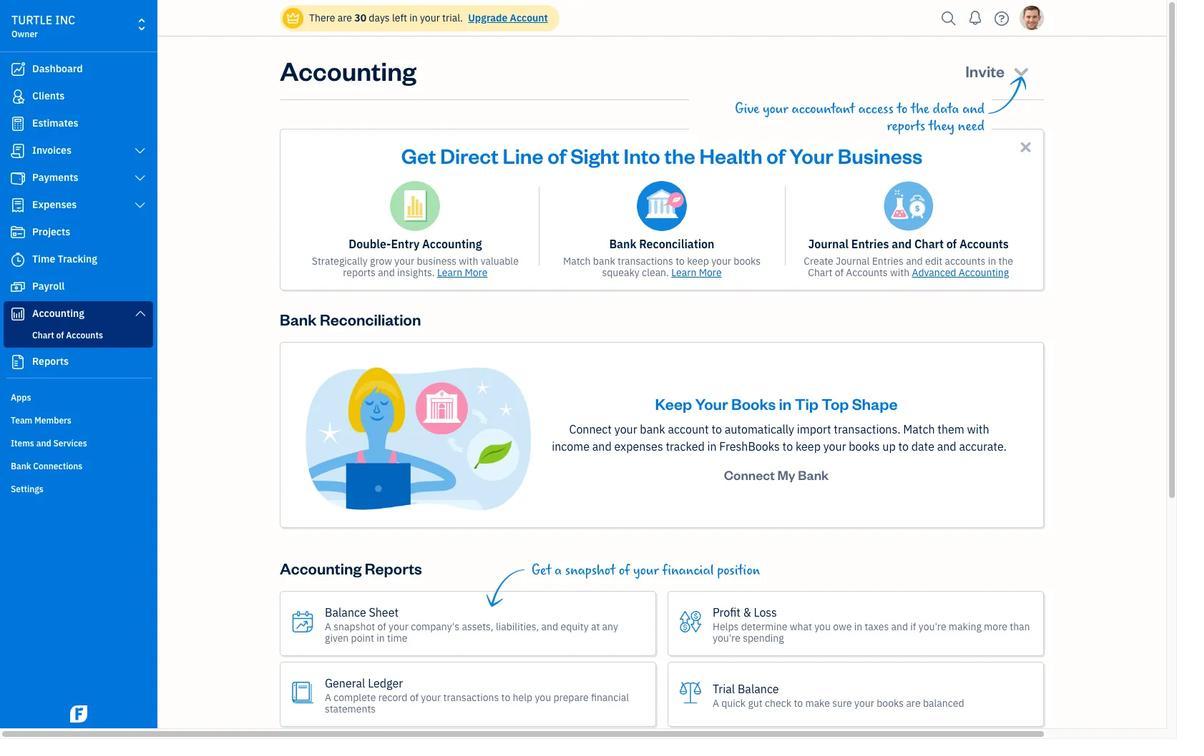 Task type: vqa. For each thing, say whether or not it's contained in the screenshot.
top USD
no



Task type: describe. For each thing, give the bounding box(es) containing it.
determine
[[742, 620, 788, 633]]

bank up squeaky
[[610, 237, 637, 251]]

help
[[513, 691, 533, 704]]

quick
[[722, 697, 746, 710]]

loss
[[754, 605, 777, 620]]

keep inside match bank transactions to keep your books squeaky clean.
[[688, 255, 709, 268]]

chevron large down image
[[134, 308, 147, 319]]

0 vertical spatial entries
[[852, 237, 890, 251]]

and inside strategically grow your business with valuable reports and insights.
[[378, 266, 395, 279]]

invoices
[[32, 144, 72, 157]]

1 horizontal spatial snapshot
[[565, 563, 616, 579]]

tip
[[795, 394, 819, 414]]

projects link
[[4, 220, 153, 246]]

of right a
[[619, 563, 630, 579]]

close image
[[1018, 139, 1035, 155]]

accounting inside 'main' element
[[32, 307, 84, 320]]

and inside 'create journal entries and edit accounts in the chart of accounts with'
[[907, 255, 923, 268]]

what
[[790, 620, 813, 633]]

assets,
[[462, 620, 494, 633]]

a for trial balance
[[713, 697, 720, 710]]

dashboard link
[[4, 57, 153, 82]]

accounts inside 'create journal entries and edit accounts in the chart of accounts with'
[[847, 266, 888, 279]]

members
[[34, 415, 71, 426]]

invoices link
[[4, 138, 153, 164]]

chart inside 'create journal entries and edit accounts in the chart of accounts with'
[[809, 266, 833, 279]]

need
[[958, 118, 985, 135]]

snapshot inside balance sheet a snapshot of your company's assets, liabilities, and equity at any given point in time
[[334, 620, 375, 633]]

to inside 'trial balance a quick gut check to make sure your books are balanced'
[[794, 697, 803, 710]]

trial balance a quick gut check to make sure your books are balanced
[[713, 682, 965, 710]]

create
[[804, 255, 834, 268]]

chevron large down image for expenses
[[134, 200, 147, 211]]

0 horizontal spatial you're
[[713, 632, 741, 645]]

strategically grow your business with valuable reports and insights.
[[312, 255, 519, 279]]

income
[[552, 440, 590, 454]]

to inside the give your accountant access to the data and reports they need
[[898, 101, 908, 117]]

match bank transactions to keep your books squeaky clean.
[[563, 255, 761, 279]]

chart of accounts
[[32, 330, 103, 341]]

a for balance sheet
[[325, 620, 332, 633]]

invite
[[966, 61, 1005, 81]]

your inside the general ledger a complete record of your transactions to help you prepare financial statements
[[421, 691, 441, 704]]

1 horizontal spatial bank reconciliation
[[610, 237, 715, 251]]

your inside match bank transactions to keep your books squeaky clean.
[[712, 255, 732, 268]]

payments link
[[4, 165, 153, 191]]

in left tip
[[779, 394, 792, 414]]

money image
[[9, 280, 26, 294]]

in inside profit & loss helps determine what you owe in taxes and if you're making more than you're spending
[[855, 620, 863, 633]]

1 vertical spatial the
[[665, 142, 696, 169]]

owner
[[11, 29, 38, 39]]

helps
[[713, 620, 739, 633]]

main element
[[0, 0, 193, 729]]

of right line at left
[[548, 142, 567, 169]]

up
[[883, 440, 896, 454]]

invite button
[[953, 54, 1045, 88]]

to inside match bank transactions to keep your books squeaky clean.
[[676, 255, 685, 268]]

double-entry accounting image
[[390, 181, 441, 231]]

chart of accounts link
[[6, 327, 150, 344]]

and inside profit & loss helps determine what you owe in taxes and if you're making more than you're spending
[[892, 620, 909, 633]]

get direct line of sight into the health of your business
[[401, 142, 923, 169]]

journal entries and chart of accounts
[[809, 237, 1009, 251]]

turtle inc owner
[[11, 13, 75, 39]]

account
[[510, 11, 548, 24]]

a for general ledger
[[325, 691, 331, 704]]

more for bank reconciliation
[[699, 266, 722, 279]]

in right left
[[410, 11, 418, 24]]

books
[[732, 394, 776, 414]]

your inside balance sheet a snapshot of your company's assets, liabilities, and equity at any given point in time
[[389, 620, 409, 633]]

0 vertical spatial are
[[338, 11, 352, 24]]

there are 30 days left in your trial. upgrade account
[[309, 11, 548, 24]]

get for get direct line of sight into the health of your business
[[401, 142, 436, 169]]

accounts inside 'main' element
[[66, 330, 103, 341]]

bank inside button
[[799, 467, 829, 483]]

match inside connect your bank account to automatically import transactions. match them with income and expenses tracked in freshbooks to keep your books up to date and accurate.
[[904, 422, 935, 437]]

you inside profit & loss helps determine what you owe in taxes and if you're making more than you're spending
[[815, 620, 831, 633]]

my
[[778, 467, 796, 483]]

clients link
[[4, 84, 153, 110]]

transactions inside match bank transactions to keep your books squeaky clean.
[[618, 255, 674, 268]]

connections
[[33, 461, 83, 472]]

squeaky
[[602, 266, 640, 279]]

learn more for double-entry accounting
[[437, 266, 488, 279]]

to inside the general ledger a complete record of your transactions to help you prepare financial statements
[[502, 691, 511, 704]]

payment image
[[9, 171, 26, 185]]

the inside 'create journal entries and edit accounts in the chart of accounts with'
[[999, 255, 1014, 268]]

tracked
[[666, 440, 705, 454]]

search image
[[938, 8, 961, 29]]

0 horizontal spatial your
[[696, 394, 729, 414]]

at
[[591, 620, 600, 633]]

tracking
[[58, 253, 97, 266]]

and inside balance sheet a snapshot of your company's assets, liabilities, and equity at any given point in time
[[542, 620, 559, 633]]

strategically
[[312, 255, 368, 268]]

statements
[[325, 703, 376, 716]]

crown image
[[286, 10, 301, 25]]

1 vertical spatial reports
[[365, 559, 422, 579]]

payments
[[32, 171, 78, 184]]

chevron large down image for invoices
[[134, 145, 147, 157]]

bank inside 'main' element
[[11, 461, 31, 472]]

them
[[938, 422, 965, 437]]

bank down strategically
[[280, 309, 317, 329]]

transactions inside the general ledger a complete record of your transactions to help you prepare financial statements
[[444, 691, 499, 704]]

if
[[911, 620, 917, 633]]

they
[[929, 118, 955, 135]]

prepare
[[554, 691, 589, 704]]

you inside the general ledger a complete record of your transactions to help you prepare financial statements
[[535, 691, 551, 704]]

to right account
[[712, 422, 722, 437]]

bank connections
[[11, 461, 83, 472]]

connect your bank account to begin matching your bank transactions image
[[304, 366, 533, 512]]

profit
[[713, 605, 741, 620]]

chevron large down image for payments
[[134, 173, 147, 184]]

the inside the give your accountant access to the data and reports they need
[[912, 101, 930, 117]]

expenses link
[[4, 193, 153, 218]]

1 horizontal spatial your
[[790, 142, 834, 169]]

estimates link
[[4, 111, 153, 137]]

connect for my
[[724, 467, 775, 483]]

upgrade account link
[[466, 11, 548, 24]]

to right up
[[899, 440, 909, 454]]

balance inside 'trial balance a quick gut check to make sure your books are balanced'
[[738, 682, 779, 696]]

30
[[355, 11, 367, 24]]

connect for your
[[570, 422, 612, 437]]

point
[[351, 632, 374, 645]]

sure
[[833, 697, 853, 710]]

advanced
[[912, 266, 957, 279]]

of right health
[[767, 142, 786, 169]]

chart inside chart of accounts link
[[32, 330, 54, 341]]

into
[[624, 142, 661, 169]]

books inside connect your bank account to automatically import transactions. match them with income and expenses tracked in freshbooks to keep your books up to date and accurate.
[[849, 440, 880, 454]]

company's
[[411, 620, 460, 633]]

double-entry accounting
[[349, 237, 482, 251]]

go to help image
[[991, 8, 1014, 29]]

more for double-entry accounting
[[465, 266, 488, 279]]

learn for reconciliation
[[672, 266, 697, 279]]

more
[[985, 620, 1008, 633]]

get a snapshot of your financial position
[[532, 563, 761, 579]]

services
[[53, 438, 87, 449]]

of inside 'create journal entries and edit accounts in the chart of accounts with'
[[835, 266, 844, 279]]

keep inside connect your bank account to automatically import transactions. match them with income and expenses tracked in freshbooks to keep your books up to date and accurate.
[[796, 440, 821, 454]]

apps link
[[4, 387, 153, 408]]

2 horizontal spatial chart
[[915, 237, 944, 251]]

making
[[949, 620, 982, 633]]

team members
[[11, 415, 71, 426]]

0 vertical spatial reconciliation
[[640, 237, 715, 251]]

entries inside 'create journal entries and edit accounts in the chart of accounts with'
[[873, 255, 904, 268]]

reports inside the give your accountant access to the data and reports they need
[[888, 118, 926, 135]]

match inside match bank transactions to keep your books squeaky clean.
[[563, 255, 591, 268]]

accurate.
[[960, 440, 1007, 454]]

complete
[[334, 691, 376, 704]]



Task type: locate. For each thing, give the bounding box(es) containing it.
days
[[369, 11, 390, 24]]

general
[[325, 676, 365, 691]]

business
[[417, 255, 457, 268]]

and inside items and services link
[[36, 438, 51, 449]]

with inside strategically grow your business with valuable reports and insights.
[[459, 255, 479, 268]]

reports down chart of accounts
[[32, 355, 69, 368]]

2 chevron large down image from the top
[[134, 173, 147, 184]]

keep
[[688, 255, 709, 268], [796, 440, 821, 454]]

0 horizontal spatial reports
[[32, 355, 69, 368]]

2 vertical spatial accounts
[[66, 330, 103, 341]]

0 horizontal spatial match
[[563, 255, 591, 268]]

0 vertical spatial the
[[912, 101, 930, 117]]

match up date
[[904, 422, 935, 437]]

financial right prepare
[[591, 691, 629, 704]]

time tracking link
[[4, 247, 153, 273]]

1 vertical spatial get
[[532, 563, 552, 579]]

1 horizontal spatial with
[[891, 266, 910, 279]]

0 vertical spatial books
[[734, 255, 761, 268]]

0 vertical spatial connect
[[570, 422, 612, 437]]

in right owe
[[855, 620, 863, 633]]

&
[[744, 605, 752, 620]]

2 vertical spatial chevron large down image
[[134, 200, 147, 211]]

reports down double- in the top left of the page
[[343, 266, 376, 279]]

and up 'create journal entries and edit accounts in the chart of accounts with'
[[892, 237, 912, 251]]

balance up given
[[325, 605, 366, 620]]

1 horizontal spatial reports
[[888, 118, 926, 135]]

1 vertical spatial match
[[904, 422, 935, 437]]

0 vertical spatial journal
[[809, 237, 849, 251]]

bank
[[610, 237, 637, 251], [280, 309, 317, 329], [11, 461, 31, 472], [799, 467, 829, 483]]

1 vertical spatial are
[[907, 697, 921, 710]]

in inside 'create journal entries and edit accounts in the chart of accounts with'
[[989, 255, 997, 268]]

reports inside 'main' element
[[32, 355, 69, 368]]

1 vertical spatial connect
[[724, 467, 775, 483]]

0 horizontal spatial bank
[[593, 255, 616, 268]]

your down accountant at the top right of page
[[790, 142, 834, 169]]

1 vertical spatial bank
[[640, 422, 666, 437]]

team
[[11, 415, 32, 426]]

1 horizontal spatial reports
[[365, 559, 422, 579]]

1 vertical spatial you
[[535, 691, 551, 704]]

settings link
[[4, 478, 153, 500]]

2 vertical spatial the
[[999, 255, 1014, 268]]

a
[[555, 563, 562, 579]]

balance inside balance sheet a snapshot of your company's assets, liabilities, and equity at any given point in time
[[325, 605, 366, 620]]

your inside the give your accountant access to the data and reports they need
[[763, 101, 789, 117]]

with inside connect your bank account to automatically import transactions. match them with income and expenses tracked in freshbooks to keep your books up to date and accurate.
[[968, 422, 990, 437]]

of right create
[[835, 266, 844, 279]]

chevron large down image
[[134, 145, 147, 157], [134, 173, 147, 184], [134, 200, 147, 211]]

and inside the give your accountant access to the data and reports they need
[[963, 101, 985, 117]]

of inside the general ledger a complete record of your transactions to help you prepare financial statements
[[410, 691, 419, 704]]

entry
[[391, 237, 420, 251]]

1 horizontal spatial chart
[[809, 266, 833, 279]]

the right 'accounts'
[[999, 255, 1014, 268]]

get
[[401, 142, 436, 169], [532, 563, 552, 579]]

reports
[[888, 118, 926, 135], [343, 266, 376, 279]]

bank reconciliation down strategically
[[280, 309, 421, 329]]

your up account
[[696, 394, 729, 414]]

books inside match bank transactions to keep your books squeaky clean.
[[734, 255, 761, 268]]

0 vertical spatial chart
[[915, 237, 944, 251]]

in
[[410, 11, 418, 24], [989, 255, 997, 268], [779, 394, 792, 414], [708, 440, 717, 454], [855, 620, 863, 633], [377, 632, 385, 645]]

dashboard
[[32, 62, 83, 75]]

0 vertical spatial your
[[790, 142, 834, 169]]

1 horizontal spatial learn more
[[672, 266, 722, 279]]

1 vertical spatial transactions
[[444, 691, 499, 704]]

you left owe
[[815, 620, 831, 633]]

1 vertical spatial journal
[[836, 255, 870, 268]]

connect inside button
[[724, 467, 775, 483]]

connect inside connect your bank account to automatically import transactions. match them with income and expenses tracked in freshbooks to keep your books up to date and accurate.
[[570, 422, 612, 437]]

chevrondown image
[[1012, 61, 1032, 81]]

journal inside 'create journal entries and edit accounts in the chart of accounts with'
[[836, 255, 870, 268]]

of down accounting link
[[56, 330, 64, 341]]

sight
[[571, 142, 620, 169]]

learn right clean.
[[672, 266, 697, 279]]

and down 'them'
[[938, 440, 957, 454]]

the left data on the right
[[912, 101, 930, 117]]

accounting link
[[4, 301, 153, 327]]

connect my bank
[[724, 467, 829, 483]]

with down journal entries and chart of accounts
[[891, 266, 910, 279]]

0 horizontal spatial more
[[465, 266, 488, 279]]

connect down freshbooks
[[724, 467, 775, 483]]

timer image
[[9, 253, 26, 267]]

2 horizontal spatial the
[[999, 255, 1014, 268]]

a left point
[[325, 620, 332, 633]]

of inside balance sheet a snapshot of your company's assets, liabilities, and equity at any given point in time
[[378, 620, 386, 633]]

accounts down accounting link
[[66, 330, 103, 341]]

entries down journal entries and chart of accounts
[[873, 255, 904, 268]]

1 vertical spatial reconciliation
[[320, 309, 421, 329]]

and left 'if'
[[892, 620, 909, 633]]

accounts right create
[[847, 266, 888, 279]]

learn more right insights.
[[437, 266, 488, 279]]

0 horizontal spatial reports
[[343, 266, 376, 279]]

2 horizontal spatial accounts
[[960, 237, 1009, 251]]

1 vertical spatial bank reconciliation
[[280, 309, 421, 329]]

are
[[338, 11, 352, 24], [907, 697, 921, 710]]

settings
[[11, 484, 44, 495]]

0 horizontal spatial connect
[[570, 422, 612, 437]]

snapshot down sheet
[[334, 620, 375, 633]]

1 vertical spatial snapshot
[[334, 620, 375, 633]]

direct
[[440, 142, 499, 169]]

0 horizontal spatial balance
[[325, 605, 366, 620]]

of down sheet
[[378, 620, 386, 633]]

transactions down bank reconciliation 'image'
[[618, 255, 674, 268]]

1 vertical spatial books
[[849, 440, 880, 454]]

1 horizontal spatial learn
[[672, 266, 697, 279]]

bank up expenses
[[640, 422, 666, 437]]

1 horizontal spatial reconciliation
[[640, 237, 715, 251]]

0 horizontal spatial financial
[[591, 691, 629, 704]]

time
[[32, 253, 55, 266]]

freshbooks image
[[67, 706, 90, 723]]

the right into
[[665, 142, 696, 169]]

0 vertical spatial you
[[815, 620, 831, 633]]

in inside connect your bank account to automatically import transactions. match them with income and expenses tracked in freshbooks to keep your books up to date and accurate.
[[708, 440, 717, 454]]

of right record
[[410, 691, 419, 704]]

learn more for bank reconciliation
[[672, 266, 722, 279]]

2 learn from the left
[[672, 266, 697, 279]]

in right tracked
[[708, 440, 717, 454]]

projects
[[32, 226, 70, 238]]

dashboard image
[[9, 62, 26, 77]]

reports down access
[[888, 118, 926, 135]]

notifications image
[[964, 4, 987, 32]]

1 horizontal spatial accounts
[[847, 266, 888, 279]]

items and services
[[11, 438, 87, 449]]

bank right my
[[799, 467, 829, 483]]

0 vertical spatial keep
[[688, 255, 709, 268]]

of up 'accounts'
[[947, 237, 957, 251]]

1 horizontal spatial match
[[904, 422, 935, 437]]

0 vertical spatial bank
[[593, 255, 616, 268]]

date
[[912, 440, 935, 454]]

health
[[700, 142, 763, 169]]

0 vertical spatial snapshot
[[565, 563, 616, 579]]

0 vertical spatial match
[[563, 255, 591, 268]]

a inside 'trial balance a quick gut check to make sure your books are balanced'
[[713, 697, 720, 710]]

a inside balance sheet a snapshot of your company's assets, liabilities, and equity at any given point in time
[[325, 620, 332, 633]]

books right sure
[[877, 697, 904, 710]]

connect my bank button
[[712, 461, 842, 490]]

transactions left help
[[444, 691, 499, 704]]

1 horizontal spatial financial
[[663, 563, 714, 579]]

are left balanced
[[907, 697, 921, 710]]

transactions.
[[834, 422, 901, 437]]

0 horizontal spatial are
[[338, 11, 352, 24]]

chevron large down image down estimates 'link'
[[134, 145, 147, 157]]

taxes
[[865, 620, 889, 633]]

you right help
[[535, 691, 551, 704]]

0 vertical spatial accounts
[[960, 237, 1009, 251]]

1 horizontal spatial are
[[907, 697, 921, 710]]

snapshot
[[565, 563, 616, 579], [334, 620, 375, 633]]

you're right 'if'
[[919, 620, 947, 633]]

are left 30
[[338, 11, 352, 24]]

1 more from the left
[[465, 266, 488, 279]]

than
[[1010, 620, 1031, 633]]

items
[[11, 438, 34, 449]]

expense image
[[9, 198, 26, 213]]

reports
[[32, 355, 69, 368], [365, 559, 422, 579]]

1 horizontal spatial connect
[[724, 467, 775, 483]]

with inside 'create journal entries and edit accounts in the chart of accounts with'
[[891, 266, 910, 279]]

1 vertical spatial reports
[[343, 266, 376, 279]]

2 vertical spatial chart
[[32, 330, 54, 341]]

of inside chart of accounts link
[[56, 330, 64, 341]]

insights.
[[397, 266, 435, 279]]

double-
[[349, 237, 391, 251]]

apps
[[11, 392, 31, 403]]

more right business
[[465, 266, 488, 279]]

1 horizontal spatial the
[[912, 101, 930, 117]]

books left create
[[734, 255, 761, 268]]

expenses
[[615, 440, 664, 454]]

keep right clean.
[[688, 255, 709, 268]]

financial
[[663, 563, 714, 579], [591, 691, 629, 704]]

journal right create
[[836, 255, 870, 268]]

0 horizontal spatial snapshot
[[334, 620, 375, 633]]

with left valuable
[[459, 255, 479, 268]]

to right clean.
[[676, 255, 685, 268]]

1 horizontal spatial keep
[[796, 440, 821, 454]]

to left "make"
[[794, 697, 803, 710]]

0 vertical spatial balance
[[325, 605, 366, 620]]

the
[[912, 101, 930, 117], [665, 142, 696, 169], [999, 255, 1014, 268]]

gut
[[749, 697, 763, 710]]

and up need
[[963, 101, 985, 117]]

0 horizontal spatial get
[[401, 142, 436, 169]]

financial left position
[[663, 563, 714, 579]]

account
[[668, 422, 709, 437]]

and right the income
[[593, 440, 612, 454]]

accounts
[[946, 255, 986, 268]]

chart image
[[9, 307, 26, 321]]

balance up gut
[[738, 682, 779, 696]]

given
[[325, 632, 349, 645]]

learn right insights.
[[437, 266, 463, 279]]

payroll
[[32, 280, 65, 293]]

are inside 'trial balance a quick gut check to make sure your books are balanced'
[[907, 697, 921, 710]]

learn more right clean.
[[672, 266, 722, 279]]

2 vertical spatial books
[[877, 697, 904, 710]]

1 horizontal spatial you're
[[919, 620, 947, 633]]

1 vertical spatial balance
[[738, 682, 779, 696]]

and left equity
[[542, 620, 559, 633]]

your inside 'trial balance a quick gut check to make sure your books are balanced'
[[855, 697, 875, 710]]

0 horizontal spatial transactions
[[444, 691, 499, 704]]

1 horizontal spatial transactions
[[618, 255, 674, 268]]

trial
[[713, 682, 735, 696]]

in right 'accounts'
[[989, 255, 997, 268]]

get for get a snapshot of your financial position
[[532, 563, 552, 579]]

to left help
[[502, 691, 511, 704]]

1 learn from the left
[[437, 266, 463, 279]]

bank connections link
[[4, 455, 153, 477]]

to up my
[[783, 440, 793, 454]]

in inside balance sheet a snapshot of your company's assets, liabilities, and equity at any given point in time
[[377, 632, 385, 645]]

clients
[[32, 90, 65, 102]]

spending
[[743, 632, 785, 645]]

match left squeaky
[[563, 255, 591, 268]]

1 vertical spatial accounts
[[847, 266, 888, 279]]

accountant
[[792, 101, 855, 117]]

with up accurate.
[[968, 422, 990, 437]]

1 vertical spatial chart
[[809, 266, 833, 279]]

0 horizontal spatial keep
[[688, 255, 709, 268]]

0 horizontal spatial learn
[[437, 266, 463, 279]]

business
[[838, 142, 923, 169]]

financial inside the general ledger a complete record of your transactions to help you prepare financial statements
[[591, 691, 629, 704]]

0 vertical spatial reports
[[888, 118, 926, 135]]

bank down items
[[11, 461, 31, 472]]

0 horizontal spatial reconciliation
[[320, 309, 421, 329]]

liabilities,
[[496, 620, 539, 633]]

project image
[[9, 226, 26, 240]]

1 learn more from the left
[[437, 266, 488, 279]]

and left insights.
[[378, 266, 395, 279]]

get left the direct
[[401, 142, 436, 169]]

transactions
[[618, 255, 674, 268], [444, 691, 499, 704]]

bank reconciliation image
[[637, 181, 687, 231]]

you're down profit
[[713, 632, 741, 645]]

report image
[[9, 355, 26, 369]]

bank
[[593, 255, 616, 268], [640, 422, 666, 437]]

1 horizontal spatial get
[[532, 563, 552, 579]]

give your accountant access to the data and reports they need
[[736, 101, 985, 135]]

reconciliation
[[640, 237, 715, 251], [320, 309, 421, 329]]

0 horizontal spatial the
[[665, 142, 696, 169]]

freshbooks
[[720, 440, 780, 454]]

team members link
[[4, 410, 153, 431]]

to right access
[[898, 101, 908, 117]]

general ledger a complete record of your transactions to help you prepare financial statements
[[325, 676, 629, 716]]

0 horizontal spatial learn more
[[437, 266, 488, 279]]

chevron large down image up expenses link
[[134, 173, 147, 184]]

1 chevron large down image from the top
[[134, 145, 147, 157]]

2 more from the left
[[699, 266, 722, 279]]

reports up sheet
[[365, 559, 422, 579]]

accounting reports
[[280, 559, 422, 579]]

connect up the income
[[570, 422, 612, 437]]

and right items
[[36, 438, 51, 449]]

books inside 'trial balance a quick gut check to make sure your books are balanced'
[[877, 697, 904, 710]]

keep down the import
[[796, 440, 821, 454]]

your inside strategically grow your business with valuable reports and insights.
[[395, 255, 415, 268]]

create journal entries and edit accounts in the chart of accounts with
[[804, 255, 1014, 279]]

reports inside strategically grow your business with valuable reports and insights.
[[343, 266, 376, 279]]

1 vertical spatial your
[[696, 394, 729, 414]]

sheet
[[369, 605, 399, 620]]

snapshot right a
[[565, 563, 616, 579]]

estimate image
[[9, 117, 26, 131]]

reconciliation up match bank transactions to keep your books squeaky clean.
[[640, 237, 715, 251]]

keep
[[656, 394, 692, 414]]

invoice image
[[9, 144, 26, 158]]

check
[[765, 697, 792, 710]]

1 horizontal spatial more
[[699, 266, 722, 279]]

a down trial
[[713, 697, 720, 710]]

1 vertical spatial entries
[[873, 255, 904, 268]]

owe
[[834, 620, 852, 633]]

and down journal entries and chart of accounts
[[907, 255, 923, 268]]

expenses
[[32, 198, 77, 211]]

2 horizontal spatial with
[[968, 422, 990, 437]]

advanced accounting
[[912, 266, 1010, 279]]

grow
[[370, 255, 392, 268]]

0 horizontal spatial you
[[535, 691, 551, 704]]

estimates
[[32, 117, 78, 130]]

a inside the general ledger a complete record of your transactions to help you prepare financial statements
[[325, 691, 331, 704]]

1 horizontal spatial bank
[[640, 422, 666, 437]]

0 vertical spatial reports
[[32, 355, 69, 368]]

connect your bank account to automatically import transactions. match them with income and expenses tracked in freshbooks to keep your books up to date and accurate.
[[552, 422, 1007, 454]]

journal up create
[[809, 237, 849, 251]]

0 vertical spatial transactions
[[618, 255, 674, 268]]

2 learn more from the left
[[672, 266, 722, 279]]

0 horizontal spatial bank reconciliation
[[280, 309, 421, 329]]

a down general
[[325, 691, 331, 704]]

learn for entry
[[437, 266, 463, 279]]

bank inside match bank transactions to keep your books squeaky clean.
[[593, 255, 616, 268]]

3 chevron large down image from the top
[[134, 200, 147, 211]]

0 horizontal spatial accounts
[[66, 330, 103, 341]]

get left a
[[532, 563, 552, 579]]

client image
[[9, 90, 26, 104]]

entries up 'create journal entries and edit accounts in the chart of accounts with'
[[852, 237, 890, 251]]

bank left clean.
[[593, 255, 616, 268]]

more right clean.
[[699, 266, 722, 279]]

1 horizontal spatial you
[[815, 620, 831, 633]]

any
[[603, 620, 619, 633]]

0 horizontal spatial chart
[[32, 330, 54, 341]]

to
[[898, 101, 908, 117], [676, 255, 685, 268], [712, 422, 722, 437], [783, 440, 793, 454], [899, 440, 909, 454], [502, 691, 511, 704], [794, 697, 803, 710]]

chevron large down image down payments link
[[134, 200, 147, 211]]

bank inside connect your bank account to automatically import transactions. match them with income and expenses tracked in freshbooks to keep your books up to date and accurate.
[[640, 422, 666, 437]]

1 horizontal spatial balance
[[738, 682, 779, 696]]

journal entries and chart of accounts image
[[884, 181, 934, 231]]

0 vertical spatial financial
[[663, 563, 714, 579]]

0 vertical spatial chevron large down image
[[134, 145, 147, 157]]

in left time
[[377, 632, 385, 645]]

chevron large down image inside payments link
[[134, 173, 147, 184]]

0 vertical spatial get
[[401, 142, 436, 169]]

1 vertical spatial chevron large down image
[[134, 173, 147, 184]]

left
[[392, 11, 407, 24]]

accounts up 'accounts'
[[960, 237, 1009, 251]]

0 horizontal spatial with
[[459, 255, 479, 268]]

books down transactions.
[[849, 440, 880, 454]]

bank reconciliation up match bank transactions to keep your books squeaky clean.
[[610, 237, 715, 251]]

reconciliation down grow
[[320, 309, 421, 329]]

data
[[933, 101, 960, 117]]



